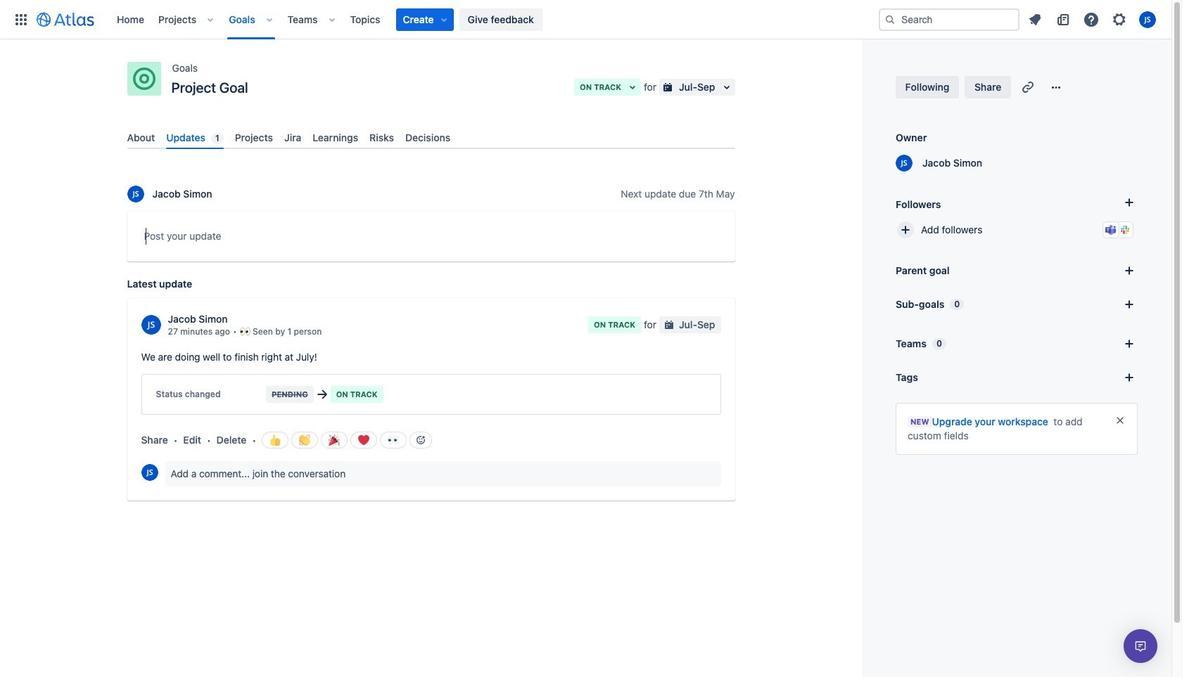 Task type: describe. For each thing, give the bounding box(es) containing it.
:heart: image
[[358, 435, 370, 446]]

more icon image
[[1048, 79, 1065, 96]]

goal icon image
[[133, 68, 155, 90]]

notifications image
[[1027, 11, 1044, 28]]

add a follower image
[[1121, 194, 1138, 211]]

:tada: image
[[329, 435, 340, 446]]

help image
[[1083, 11, 1100, 28]]

:eyes: image
[[388, 435, 399, 446]]

slack logo showing nan channels are connected to this goal image
[[1120, 225, 1131, 236]]

add follower image
[[897, 222, 914, 239]]

Search field
[[879, 8, 1020, 31]]

changed to image
[[314, 387, 331, 403]]



Task type: vqa. For each thing, say whether or not it's contained in the screenshot.
Open Intercom Messenger IMAGE
no



Task type: locate. For each thing, give the bounding box(es) containing it.
:heart: image
[[358, 435, 370, 446]]

:eyes: image
[[388, 435, 399, 446]]

:thumbsup: image
[[270, 435, 281, 446], [270, 435, 281, 446]]

switch to... image
[[13, 11, 30, 28]]

search image
[[885, 14, 896, 25]]

msteams logo showing  channels are connected to this goal image
[[1106, 225, 1117, 236]]

Main content area, start typing to enter text. text field
[[144, 228, 718, 250]]

top element
[[8, 0, 879, 39]]

:clap: image
[[299, 435, 310, 446], [299, 435, 310, 446]]

banner
[[0, 0, 1172, 39]]

settings image
[[1111, 11, 1128, 28]]

account image
[[1140, 11, 1156, 28]]

close banner image
[[1115, 415, 1126, 427]]

add reaction image
[[415, 435, 427, 446]]

tab list
[[121, 126, 741, 149]]

:tada: image
[[329, 435, 340, 446]]



